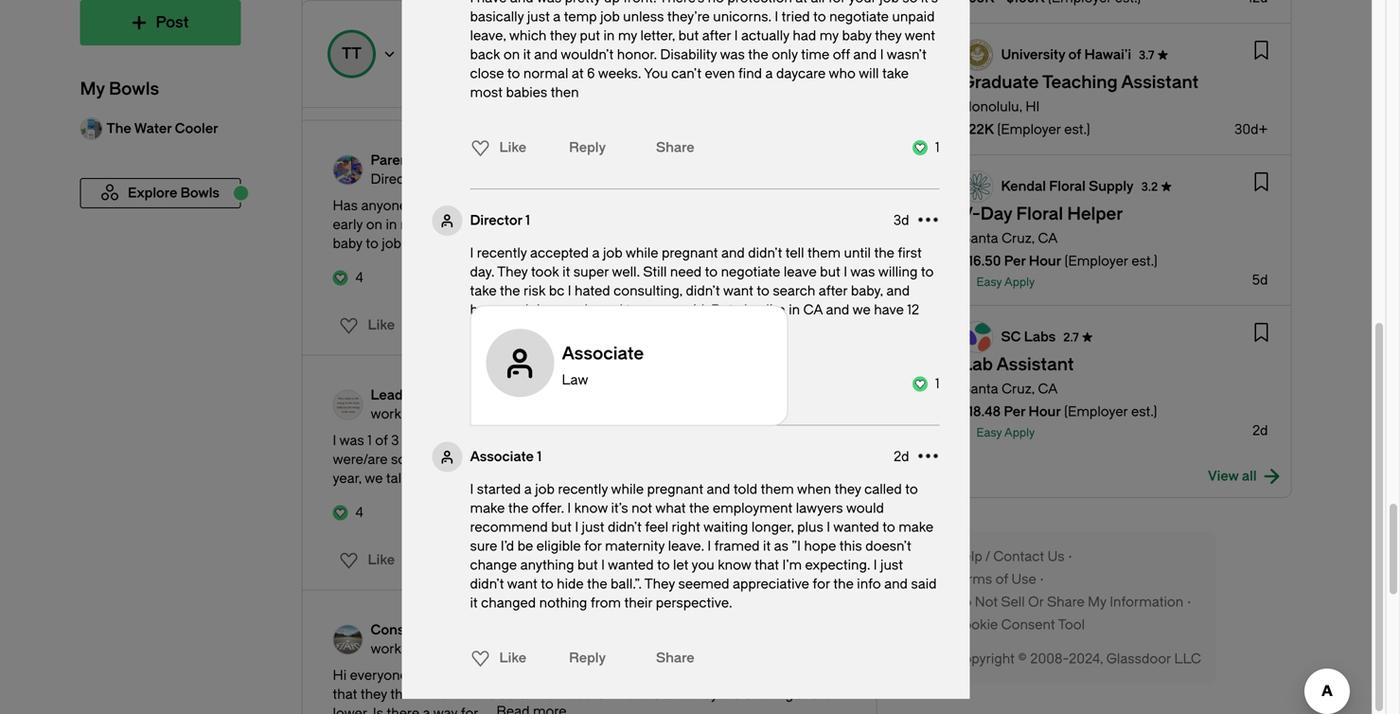 Task type: vqa. For each thing, say whether or not it's contained in the screenshot.
Research Assistant's Salaries link
no



Task type: locate. For each thing, give the bounding box(es) containing it.
need down hated
[[592, 302, 623, 318]]

baby inside has anyone had to manage interviewing while pregnant? i was involved in a rif early on in my pregnancy and do not think it is realistic financially to wait until after baby to job search especially in
[[333, 236, 363, 251]]

0 vertical spatial while
[[588, 198, 620, 214]]

1 horizontal spatial make
[[899, 519, 934, 535]]

rections list menu up consulting
[[328, 545, 401, 575]]

take inside 'i have and was pretty up front. there's no protection at all for your job so it's basically just a temp job unless they're unicorns.  i tried to negotiate unpaid leave, which they put in my letter, but after i actually had my baby they went back on it and wouldn't honor. disability was the only time off and i wasn't close to normal at 6 weeks. you can't even find a daycare who will take most babies then'
[[882, 66, 909, 81]]

know left it's
[[574, 500, 608, 516]]

then
[[551, 85, 579, 100]]

... for parents at work
[[527, 236, 538, 251]]

when
[[797, 482, 832, 497]]

0 vertical spatial hour
[[1029, 253, 1062, 269]]

they inside i started a job recently while pregnant and told them when they called to make the offer.  i know it's not what the employment lawyers would recommend but i just didn't feel right waiting longer, plus i wanted to make sure i'd be eligible for maternity leave.  i framed it as "i hope this doesn't change anything but i wanted to let you know that i'm expecting.  i just didn't want to hide the ball.". they seemed appreciative for the info and said it changed nothing from their perspective.
[[645, 576, 675, 592]]

read down understand
[[606, 469, 639, 484]]

★ inside kendal floral supply 3.2 ★
[[1161, 180, 1173, 193]]

them inside i started a job recently while pregnant and told them when they called to make the offer.  i know it's not what the employment lawyers would recommend but i just didn't feel right waiting longer, plus i wanted to make sure i'd be eligible for maternity leave.  i framed it as "i hope this doesn't change anything but i wanted to let you know that i'm expecting.  i just didn't want to hide the ball.". they seemed appreciative for the info and said it changed nothing from their perspective.
[[761, 482, 794, 497]]

think up accepted
[[562, 217, 593, 232]]

was up even
[[720, 47, 745, 62]]

negotiate up also
[[721, 264, 781, 280]]

2 vertical spatial reply
[[569, 650, 606, 666]]

2 per from the top
[[1004, 404, 1026, 419]]

0 horizontal spatial all
[[811, 0, 825, 6]]

that up appreciative
[[755, 557, 779, 573]]

had inside 'i have and was pretty up front. there's no protection at all for your job so it's basically just a temp job unless they're unicorns.  i tried to negotiate unpaid leave, which they put in my letter, but after i actually had my baby they went back on it and wouldn't honor. disability was the only time off and i wasn't close to normal at 6 weeks. you can't even find a daycare who will take most babies then'
[[793, 28, 817, 44]]

1 vertical spatial per
[[1004, 404, 1026, 419]]

rections list menu for the 2 comments button
[[328, 545, 401, 575]]

the up from
[[587, 576, 608, 592]]

and up 'basically'
[[510, 0, 534, 6]]

i left don't
[[425, 687, 428, 702]]

1 vertical spatial just
[[582, 519, 605, 535]]

"i
[[792, 538, 801, 554]]

about
[[427, 471, 464, 486]]

of inside help / contact us terms of use do not sell or share my information cookie consent tool
[[996, 571, 1009, 587]]

est.) inside v-day floral helper santa cruz, ca $16.50 per hour (employer est.) easy apply
[[1132, 253, 1158, 269]]

1 vertical spatial assistant
[[997, 355, 1074, 375]]

framed
[[715, 538, 760, 554]]

3 comments from the top
[[487, 552, 560, 568]]

1 vertical spatial them
[[761, 482, 794, 497]]

1 vertical spatial toogle identity image
[[432, 442, 463, 472]]

comments for 2 comments
[[487, 552, 560, 568]]

want inside i started a job recently while pregnant and told them when they called to make the offer.  i know it's not what the employment lawyers would recommend but i just didn't feel right waiting longer, plus i wanted to make sure i'd be eligible for maternity leave.  i framed it as "i hope this doesn't change anything but i wanted to let you know that i'm expecting.  i just didn't want to hide the ball.". they seemed appreciative for the info and said it changed nothing from their perspective.
[[507, 576, 538, 592]]

they down let
[[645, 576, 675, 592]]

hour down lab assistant link on the right of the page
[[1029, 404, 1061, 419]]

1 horizontal spatial wanted
[[834, 519, 880, 535]]

3 reply from the top
[[569, 650, 606, 666]]

1 vertical spatial they
[[645, 576, 675, 592]]

0 vertical spatial 2d
[[1253, 423, 1268, 438]]

... up put
[[579, 1, 590, 17]]

associate for associate 1
[[470, 449, 534, 464]]

santa inside v-day floral helper santa cruz, ca $16.50 per hour (employer est.) easy apply
[[962, 231, 999, 246]]

1 cruz, from the top
[[1002, 231, 1035, 246]]

1 vertical spatial read more
[[606, 469, 676, 484]]

1 vertical spatial ca
[[804, 302, 823, 318]]

for right way
[[461, 705, 478, 714]]

your
[[849, 0, 877, 6]]

rections list menu for "reply" button for share dropdown button
[[465, 639, 527, 677]]

0 vertical spatial know
[[574, 500, 608, 516]]

it left is
[[597, 217, 604, 232]]

2 4 from the top
[[356, 270, 363, 286]]

in right put
[[604, 28, 615, 44]]

4 for parents at work
[[356, 270, 363, 286]]

for inside 'i have and was pretty up front. there's no protection at all for your job so it's basically just a temp job unless they're unicorns.  i tried to negotiate unpaid leave, which they put in my letter, but after i actually had my baby they went back on it and wouldn't honor. disability was the only time off and i wasn't close to normal at 6 weeks. you can't even find a daycare who will take most babies then'
[[828, 0, 846, 6]]

2 reply button from the top
[[564, 369, 611, 399]]

while up it's
[[611, 482, 644, 497]]

especially
[[451, 236, 513, 251]]

search
[[405, 236, 447, 251], [773, 283, 816, 299]]

the down actually
[[748, 47, 769, 62]]

take down wasn't
[[882, 66, 909, 81]]

/
[[986, 549, 990, 564]]

exit
[[445, 622, 470, 638]]

0 horizontal spatial recently
[[477, 245, 527, 261]]

0 vertical spatial recently
[[477, 245, 527, 261]]

3 4 from the top
[[356, 505, 363, 520]]

reply for share popup button
[[569, 140, 606, 155]]

they down the "temp"
[[550, 28, 577, 44]]

1 vertical spatial that
[[333, 687, 357, 702]]

1 vertical spatial didn't
[[686, 283, 720, 299]]

0 vertical spatial per
[[1005, 253, 1026, 269]]

0 vertical spatial cruz,
[[1002, 231, 1035, 246]]

cash
[[503, 302, 534, 318]]

want up also
[[723, 283, 754, 299]]

a inside i started a job recently while pregnant and told them when they called to make the offer.  i know it's not what the employment lawyers would recommend but i just didn't feel right waiting longer, plus i wanted to make sure i'd be eligible for maternity leave.  i framed it as "i hope this doesn't change anything but i wanted to let you know that i'm expecting.  i just didn't want to hide the ball.". they seemed appreciative for the info and said it changed nothing from their perspective.
[[524, 482, 532, 497]]

0 vertical spatial associate
[[562, 343, 644, 363]]

0 horizontal spatial not
[[538, 217, 559, 232]]

1 horizontal spatial that
[[755, 557, 779, 573]]

fully
[[562, 452, 588, 467]]

babies
[[506, 85, 548, 100]]

1 vertical spatial read
[[606, 469, 639, 484]]

it's
[[921, 0, 938, 6]]

(employer inside graduate teaching assistant honolulu, hi $22k (employer est.)
[[997, 122, 1061, 137]]

had
[[793, 28, 817, 44], [411, 198, 434, 214], [628, 433, 652, 448]]

job inside i started a job recently while pregnant and told them when they called to make the offer.  i know it's not what the employment lawyers would recommend but i just didn't feel right waiting longer, plus i wanted to make sure i'd be eligible for maternity leave.  i framed it as "i hope this doesn't change anything but i wanted to let you know that i'm expecting.  i just didn't want to hide the ball.". they seemed appreciative for the info and said it changed nothing from their perspective.
[[535, 482, 555, 497]]

reply button
[[564, 133, 611, 163], [564, 369, 611, 399], [564, 643, 611, 673]]

consulting,
[[614, 283, 683, 299]]

law
[[562, 372, 589, 387]]

0 horizontal spatial them
[[761, 482, 794, 497]]

ca inside v-day floral helper santa cruz, ca $16.50 per hour (employer est.) easy apply
[[1038, 231, 1058, 246]]

and inside has anyone had to manage interviewing while pregnant? i was involved in a rif early on in my pregnancy and do not think it is realistic financially to wait until after baby to job search especially in
[[492, 217, 516, 232]]

on inside has anyone had to manage interviewing while pregnant? i was involved in a rif early on in my pregnancy and do not think it is realistic financially to wait until after baby to job search especially in
[[366, 217, 383, 232]]

work
[[740, 433, 771, 448]]

1 horizontal spatial didn't
[[608, 519, 642, 535]]

read more button for understand
[[606, 469, 676, 484]]

0 vertical spatial on
[[504, 47, 520, 62]]

assistant down 3.7
[[1121, 72, 1199, 92]]

they up would
[[835, 482, 861, 497]]

manage
[[453, 198, 505, 214]]

wait
[[755, 217, 781, 232]]

has anyone had to manage interviewing while pregnant? i was involved in a rif early on in my pregnancy and do not think it is realistic financially to wait until after baby to job search especially in
[[333, 198, 843, 251]]

1 vertical spatial interviewing
[[489, 668, 565, 683]]

1 vertical spatial associate
[[470, 449, 534, 464]]

share for share popup button
[[656, 140, 695, 155]]

what inside i started a job recently while pregnant and told them when they called to make the offer.  i know it's not what the employment lawyers would recommend but i just didn't feel right waiting longer, plus i wanted to make sure i'd be eligible for maternity leave.  i framed it as "i hope this doesn't change anything but i wanted to let you know that i'm expecting.  i just didn't want to hide the ball.". they seemed appreciative for the info and said it changed nothing from their perspective.
[[656, 500, 686, 516]]

floral down kendal
[[1017, 204, 1064, 224]]

1 per from the top
[[1005, 253, 1026, 269]]

helper
[[1068, 204, 1123, 224]]

i left the started on the bottom of the page
[[470, 482, 474, 497]]

read more for is
[[542, 234, 612, 250]]

save image
[[1248, 36, 1278, 66], [1248, 318, 1278, 348]]

interviewing up certain on the left
[[489, 668, 565, 683]]

comments
[[487, 82, 560, 98], [487, 317, 560, 333], [487, 552, 560, 568]]

that inside i started a job recently while pregnant and told them when they called to make the offer.  i know it's not what the employment lawyers would recommend but i just didn't feel right waiting longer, plus i wanted to make sure i'd be eligible for maternity leave.  i framed it as "i hope this doesn't change anything but i wanted to let you know that i'm expecting.  i just didn't want to hide the ball.". they seemed appreciative for the info and said it changed nothing from their perspective.
[[755, 557, 779, 573]]

2 comments from the top
[[487, 317, 560, 333]]

0 vertical spatial ★
[[1157, 49, 1169, 62]]

1 horizontal spatial want
[[723, 283, 754, 299]]

i recently accepted a job while pregnant and didn't tell them until the first day. they took it super well. still need to negotiate leave but i was willing to take the risk bc i hated consulting, didn't want to search after baby, and have cash in case i need to go unpaid. but also i'm in ca and we have 12 week disability
[[470, 245, 934, 337]]

involved
[[725, 198, 777, 214]]

ca right i'm at the right top of page
[[804, 302, 823, 318]]

pregnant?
[[624, 198, 687, 214]]

v-
[[962, 204, 981, 224]]

0 vertical spatial 3
[[476, 317, 484, 333]]

2 vertical spatial comments
[[487, 552, 560, 568]]

more for understand
[[643, 469, 676, 484]]

financially
[[673, 217, 736, 232]]

all right 'view'
[[1242, 468, 1257, 484]]

1 vertical spatial make
[[899, 519, 934, 535]]

but inside 'i have and was pretty up front. there's no protection at all for your job so it's basically just a temp job unless they're unicorns.  i tried to negotiate unpaid leave, which they put in my letter, but after i actually had my baby they went back on it and wouldn't honor. disability was the only time off and i wasn't close to normal at 6 weeks. you can't even find a daycare who will take most babies then'
[[679, 28, 699, 44]]

it inside 'i have and was pretty up front. there's no protection at all for your job so it's basically just a temp job unless they're unicorns.  i tried to negotiate unpaid leave, which they put in my letter, but after i actually had my baby they went back on it and wouldn't honor. disability was the only time off and i wasn't close to normal at 6 weeks. you can't even find a daycare who will take most babies then'
[[523, 47, 531, 62]]

reply button for share dropdown button
[[564, 643, 611, 673]]

0 vertical spatial want
[[723, 283, 754, 299]]

and up don't
[[533, 433, 556, 448]]

read for it
[[542, 234, 575, 250]]

a up super
[[592, 245, 600, 261]]

read more button down understand
[[606, 469, 676, 484]]

1 save image from the top
[[1248, 36, 1278, 66]]

reply button for share popup button
[[564, 133, 611, 163]]

sure
[[470, 538, 498, 554]]

search inside has anyone had to manage interviewing while pregnant? i was involved in a rif early on in my pregnancy and do not think it is realistic financially to wait until after baby to job search especially in
[[405, 236, 447, 251]]

1 vertical spatial search
[[773, 283, 816, 299]]

interviewing
[[509, 198, 585, 214], [489, 668, 565, 683]]

apply inside lab assistant santa cruz, ca $18.48 per hour (employer est.) easy apply
[[1005, 426, 1035, 439]]

my
[[618, 28, 637, 44], [820, 28, 839, 44], [400, 217, 420, 232]]

1 vertical spatial 4
[[356, 270, 363, 286]]

0 vertical spatial apply
[[1005, 276, 1035, 289]]

0 vertical spatial think
[[562, 217, 593, 232]]

after inside has anyone had to manage interviewing while pregnant? i was involved in a rif early on in my pregnancy and do not think it is realistic financially to wait until after baby to job search especially in
[[814, 217, 843, 232]]

want
[[723, 283, 754, 299], [507, 576, 538, 592]]

0 horizontal spatial 3
[[391, 433, 399, 448]]

they inside "hi everyone. i have been interviewing for a startup for a c level role. they told me that they think i don't have certain skillset for the role and they are offering a level lower. is there a way for"
[[755, 668, 786, 683]]

cruz, down lab assistant link on the right of the page
[[1002, 381, 1035, 397]]

but inside the i recently accepted a job while pregnant and didn't tell them until the first day. they took it super well. still need to negotiate leave but i was willing to take the risk bc i hated consulting, didn't want to search after baby, and have cash in case i need to go unpaid. but also i'm in ca and we have 12 week disability
[[820, 264, 841, 280]]

them down does,
[[761, 482, 794, 497]]

1 horizontal spatial 2d
[[1253, 423, 1268, 438]]

terms
[[953, 571, 993, 587]]

easy inside v-day floral helper santa cruz, ca $16.50 per hour (employer est.) easy apply
[[977, 276, 1002, 289]]

2 vertical spatial had
[[628, 433, 652, 448]]

1 inside the i was 1 of 3 leads under by boss, and each of us had very different work and were/are somewhat siloed. we don't fully understand what the other does, and last year, we talked about meeting over lunch
[[368, 433, 372, 448]]

search down 'leave'
[[773, 283, 816, 299]]

2 vertical spatial just
[[881, 557, 903, 573]]

told inside "hi everyone. i have been interviewing for a startup for a c level role. they told me that they think i don't have certain skillset for the role and they are offering a level lower. is there a way for"
[[789, 668, 813, 683]]

2 cruz, from the top
[[1002, 381, 1035, 397]]

1 horizontal spatial my
[[618, 28, 637, 44]]

i
[[470, 0, 474, 6], [775, 9, 779, 25], [735, 28, 738, 44], [880, 47, 884, 62], [690, 198, 694, 214], [470, 245, 474, 261], [844, 264, 848, 280], [568, 283, 572, 299], [585, 302, 588, 318], [333, 433, 336, 448], [470, 482, 474, 497], [568, 500, 571, 516], [575, 519, 579, 535], [827, 519, 831, 535], [708, 538, 711, 554], [601, 557, 605, 573], [874, 557, 877, 573], [414, 668, 418, 683], [425, 687, 428, 702]]

supply
[[1089, 178, 1134, 194]]

to down anyone
[[366, 236, 379, 251]]

read
[[542, 234, 575, 250], [606, 469, 639, 484]]

★ right 2.7
[[1082, 331, 1094, 344]]

0 vertical spatial told
[[734, 482, 758, 497]]

after down rif
[[814, 217, 843, 232]]

leave
[[784, 264, 817, 280]]

well.
[[612, 264, 640, 280]]

a left startup
[[589, 668, 597, 683]]

ca down v-day floral helper link
[[1038, 231, 1058, 246]]

read more button for is
[[542, 234, 612, 250]]

take down day.
[[470, 283, 497, 299]]

the inside 'i have and was pretty up front. there's no protection at all for your job so it's basically just a temp job unless they're unicorns.  i tried to negotiate unpaid leave, which they put in my letter, but after i actually had my baby they went back on it and wouldn't honor. disability was the only time off and i wasn't close to normal at 6 weeks. you can't even find a daycare who will take most babies then'
[[748, 47, 769, 62]]

can't
[[671, 66, 702, 81]]

1 horizontal spatial them
[[808, 245, 841, 261]]

went
[[905, 28, 936, 44]]

c
[[680, 668, 690, 683]]

0 vertical spatial reply
[[569, 140, 606, 155]]

accepted
[[530, 245, 589, 261]]

1 apply from the top
[[1005, 276, 1035, 289]]

cruz,
[[1002, 231, 1035, 246], [1002, 381, 1035, 397]]

assistant inside graduate teaching assistant honolulu, hi $22k (employer est.)
[[1121, 72, 1199, 92]]

lab
[[962, 355, 993, 375]]

most
[[470, 85, 503, 100]]

think inside has anyone had to manage interviewing while pregnant? i was involved in a rif early on in my pregnancy and do not think it is realistic financially to wait until after baby to job search especially in
[[562, 217, 593, 232]]

them right tell
[[808, 245, 841, 261]]

willing
[[878, 264, 918, 280]]

0 vertical spatial share
[[656, 140, 695, 155]]

1 comments from the top
[[487, 82, 560, 98]]

very
[[655, 433, 681, 448]]

1 vertical spatial est.)
[[1132, 253, 1158, 269]]

0 vertical spatial interviewing
[[509, 198, 585, 214]]

not right do
[[538, 217, 559, 232]]

0 vertical spatial read more button
[[542, 234, 612, 250]]

0 vertical spatial search
[[405, 236, 447, 251]]

2 apply from the top
[[1005, 426, 1035, 439]]

while up is
[[588, 198, 620, 214]]

1 hour from the top
[[1029, 253, 1062, 269]]

1 horizontal spatial until
[[844, 245, 871, 261]]

they inside the i recently accepted a job while pregnant and didn't tell them until the first day. they took it super well. still need to negotiate leave but i was willing to take the risk bc i hated consulting, didn't want to search after baby, and have cash in case i need to go unpaid. but also i'm in ca and we have 12 week disability
[[497, 264, 528, 280]]

2 vertical spatial reply button
[[564, 643, 611, 673]]

★ inside university of hawai'i 3.7 ★
[[1157, 49, 1169, 62]]

first
[[898, 245, 922, 261]]

floral up v-day floral helper link
[[1049, 178, 1086, 194]]

anything
[[520, 557, 574, 573]]

assistant inside lab assistant santa cruz, ca $18.48 per hour (employer est.) easy apply
[[997, 355, 1074, 375]]

0 horizontal spatial we
[[365, 471, 383, 486]]

rections list menu
[[465, 129, 527, 167], [328, 310, 401, 340], [465, 365, 527, 403], [328, 545, 401, 575], [465, 639, 527, 677]]

associate law
[[562, 343, 644, 387]]

need
[[670, 264, 702, 280], [592, 302, 623, 318]]

until inside has anyone had to manage interviewing while pregnant? i was involved in a rif early on in my pregnancy and do not think it is realistic financially to wait until after baby to job search especially in
[[784, 217, 811, 232]]

0 vertical spatial santa
[[962, 231, 999, 246]]

what down very
[[665, 452, 696, 467]]

2 hour from the top
[[1029, 404, 1061, 419]]

more down is
[[579, 234, 612, 250]]

2 horizontal spatial had
[[793, 28, 817, 44]]

1 vertical spatial want
[[507, 576, 538, 592]]

on down anyone
[[366, 217, 383, 232]]

0 vertical spatial negotiate
[[830, 9, 889, 25]]

i inside has anyone had to manage interviewing while pregnant? i was involved in a rif early on in my pregnancy and do not think it is realistic financially to wait until after baby to job search especially in
[[690, 198, 694, 214]]

1 vertical spatial recently
[[558, 482, 608, 497]]

6
[[587, 66, 595, 81]]

2 horizontal spatial ...
[[591, 471, 602, 486]]

but up the disability
[[679, 28, 699, 44]]

1 vertical spatial all
[[1242, 468, 1257, 484]]

copyright © 2008-2024, glassdoor llc
[[953, 651, 1202, 667]]

university
[[1001, 47, 1066, 62]]

rections list menu for share popup button's "reply" button
[[465, 129, 527, 167]]

risk
[[524, 283, 546, 299]]

to left let
[[657, 557, 670, 573]]

1 vertical spatial negotiate
[[721, 264, 781, 280]]

1 vertical spatial (employer
[[1065, 253, 1129, 269]]

1 vertical spatial we
[[365, 471, 383, 486]]

the down 'expecting.' at the bottom
[[834, 576, 854, 592]]

1 reply button from the top
[[564, 133, 611, 163]]

share for share dropdown button
[[656, 650, 695, 666]]

floral inside v-day floral helper santa cruz, ca $16.50 per hour (employer est.) easy apply
[[1017, 204, 1064, 224]]

0 horizontal spatial just
[[527, 9, 550, 25]]

wouldn't
[[561, 47, 614, 62]]

2 santa from the top
[[962, 381, 999, 397]]

2
[[476, 552, 484, 568]]

easy down $16.50
[[977, 276, 1002, 289]]

on inside 'i have and was pretty up front. there's no protection at all for your job so it's basically just a temp job unless they're unicorns.  i tried to negotiate unpaid leave, which they put in my letter, but after i actually had my baby they went back on it and wouldn't honor. disability was the only time off and i wasn't close to normal at 6 weeks. you can't even find a daycare who will take most babies then'
[[504, 47, 520, 62]]

associate inside "button"
[[470, 449, 534, 464]]

like up consulting
[[368, 552, 395, 568]]

they
[[497, 264, 528, 280], [645, 576, 675, 592], [755, 668, 786, 683]]

told up the employment
[[734, 482, 758, 497]]

back
[[470, 47, 500, 62]]

i left wasn't
[[880, 47, 884, 62]]

1 vertical spatial comments
[[487, 317, 560, 333]]

0 horizontal spatial take
[[470, 283, 497, 299]]

i inside the i was 1 of 3 leads under by boss, and each of us had very different work and were/are somewhat siloed. we don't fully understand what the other does, and last year, we talked about meeting over lunch
[[333, 433, 336, 448]]

hi
[[333, 668, 347, 683]]

0 horizontal spatial ...
[[527, 236, 538, 251]]

basically
[[470, 9, 524, 25]]

director
[[470, 212, 523, 228]]

that inside "hi everyone. i have been interviewing for a startup for a c level role. they told me that they think i don't have certain skillset for the role and they are offering a level lower. is there a way for"
[[333, 687, 357, 702]]

leadership
[[371, 387, 443, 403]]

2d inside jobs list element
[[1253, 423, 1268, 438]]

while inside i started a job recently while pregnant and told them when they called to make the offer.  i know it's not what the employment lawyers would recommend but i just didn't feel right waiting longer, plus i wanted to make sure i'd be eligible for maternity leave.  i framed it as "i hope this doesn't change anything but i wanted to let you know that i'm expecting.  i just didn't want to hide the ball.". they seemed appreciative for the info and said it changed nothing from their perspective.
[[611, 482, 644, 497]]

1 vertical spatial take
[[470, 283, 497, 299]]

assistant down labs
[[997, 355, 1074, 375]]

the down startup
[[613, 687, 634, 702]]

share inside share dropdown button
[[656, 650, 695, 666]]

i left tried at the top of the page
[[775, 9, 779, 25]]

pregnant down financially
[[662, 245, 718, 261]]

5d
[[1253, 272, 1268, 288]]

you
[[692, 557, 715, 573]]

make down the started on the bottom of the page
[[470, 500, 505, 516]]

2008-
[[1031, 651, 1069, 667]]

interviewing inside has anyone had to manage interviewing while pregnant? i was involved in a rif early on in my pregnancy and do not think it is realistic financially to wait until after baby to job search especially in
[[509, 198, 585, 214]]

1 horizontal spatial had
[[628, 433, 652, 448]]

level down 'me'
[[808, 687, 836, 702]]

2 vertical spatial ca
[[1038, 381, 1058, 397]]

0 vertical spatial baby
[[842, 28, 872, 44]]

sc
[[1001, 329, 1021, 344]]

2 easy from the top
[[977, 426, 1002, 439]]

1 vertical spatial apply
[[1005, 426, 1035, 439]]

0 vertical spatial had
[[793, 28, 817, 44]]

0 horizontal spatial level
[[693, 668, 722, 683]]

0 horizontal spatial had
[[411, 198, 434, 214]]

3 reply button from the top
[[564, 643, 611, 673]]

until up baby,
[[844, 245, 871, 261]]

2 reply from the top
[[569, 376, 606, 392]]

i right offer.
[[568, 500, 571, 516]]

help
[[953, 549, 983, 564]]

(employer inside v-day floral helper santa cruz, ca $16.50 per hour (employer est.) easy apply
[[1065, 253, 1129, 269]]

1 santa from the top
[[962, 231, 999, 246]]

7
[[476, 82, 484, 98]]

interviewing inside "hi everyone. i have been interviewing for a startup for a c level role. they told me that they think i don't have certain skillset for the role and they are offering a level lower. is there a way for"
[[489, 668, 565, 683]]

1 vertical spatial santa
[[962, 381, 999, 397]]

a right 'offering'
[[797, 687, 804, 702]]

comments for 7 comments
[[487, 82, 560, 98]]

1 reply from the top
[[569, 140, 606, 155]]

0 horizontal spatial they
[[497, 264, 528, 280]]

toogle identity image
[[432, 205, 463, 236], [432, 442, 463, 472]]

told
[[734, 482, 758, 497], [789, 668, 813, 683]]

day
[[981, 204, 1013, 224]]

job up offer.
[[535, 482, 555, 497]]

1 4 from the top
[[356, 35, 363, 51]]

apply up sc
[[1005, 276, 1035, 289]]

i'm
[[783, 557, 802, 573]]

level right c
[[693, 668, 722, 683]]

1 easy from the top
[[977, 276, 1002, 289]]

super
[[574, 264, 609, 280]]

2 save image from the top
[[1248, 318, 1278, 348]]

seemed
[[678, 576, 730, 592]]

2d up called in the right of the page
[[894, 449, 910, 464]]

at inside "link"
[[424, 152, 436, 168]]

university of hawai'i 3.7 ★
[[1001, 47, 1169, 62]]

you
[[644, 66, 668, 81]]

for
[[828, 0, 846, 6], [584, 538, 602, 554], [813, 576, 830, 592], [569, 668, 586, 683], [648, 668, 666, 683], [593, 687, 610, 702], [461, 705, 478, 714]]

a left rif
[[795, 198, 803, 214]]

i right 'leave'
[[844, 264, 848, 280]]

day.
[[470, 264, 495, 280]]

they up 'offering'
[[755, 668, 786, 683]]

and right i'm at the right top of page
[[826, 302, 850, 318]]

2 vertical spatial ★
[[1082, 331, 1094, 344]]

does,
[[759, 452, 794, 467]]

0 vertical spatial assistant
[[1121, 72, 1199, 92]]

1 horizontal spatial on
[[504, 47, 520, 62]]

me
[[817, 668, 837, 683]]

2 toogle identity image from the top
[[432, 442, 463, 472]]

rections list menu for 2nd "reply" button from the bottom
[[465, 365, 527, 403]]

2 vertical spatial while
[[611, 482, 644, 497]]

not inside has anyone had to manage interviewing while pregnant? i was involved in a rif early on in my pregnancy and do not think it is realistic financially to wait until after baby to job search especially in
[[538, 217, 559, 232]]

rections list menu down the most
[[465, 129, 527, 167]]

interviewing for think
[[509, 198, 585, 214]]

1 vertical spatial ★
[[1161, 180, 1173, 193]]

them inside the i recently accepted a job while pregnant and didn't tell them until the first day. they took it super well. still need to negotiate leave but i was willing to take the risk bc i hated consulting, didn't want to search after baby, and have cash in case i need to go unpaid. but also i'm in ca and we have 12 week disability
[[808, 245, 841, 261]]

we
[[504, 452, 524, 467]]

... for leadership
[[591, 471, 602, 486]]

0 horizontal spatial until
[[784, 217, 811, 232]]

think up there
[[391, 687, 421, 702]]

0 horizontal spatial told
[[734, 482, 758, 497]]

talked
[[386, 471, 424, 486]]

different
[[684, 433, 737, 448]]

disability
[[660, 47, 717, 62]]

cruz, down day
[[1002, 231, 1035, 246]]

0 horizontal spatial at
[[424, 152, 436, 168]]

didn't down change
[[470, 576, 504, 592]]

1 vertical spatial cruz,
[[1002, 381, 1035, 397]]

★
[[1157, 49, 1169, 62], [1161, 180, 1173, 193], [1082, 331, 1094, 344]]

1 horizontal spatial negotiate
[[830, 9, 889, 25]]

of left us
[[594, 433, 607, 448]]

while inside the i recently accepted a job while pregnant and didn't tell them until the first day. they took it super well. still need to negotiate leave but i was willing to take the risk bc i hated consulting, didn't want to search after baby, and have cash in case i need to go unpaid. but also i'm in ca and we have 12 week disability
[[626, 245, 659, 261]]

1 vertical spatial share
[[1047, 594, 1085, 610]]

0 horizontal spatial more
[[579, 234, 612, 250]]

hour inside lab assistant santa cruz, ca $18.48 per hour (employer est.) easy apply
[[1029, 404, 1061, 419]]

pregnant inside i started a job recently while pregnant and told them when they called to make the offer.  i know it's not what the employment lawyers would recommend but i just didn't feel right waiting longer, plus i wanted to make sure i'd be eligible for maternity leave.  i framed it as "i hope this doesn't change anything but i wanted to let you know that i'm expecting.  i just didn't want to hide the ball.". they seemed appreciative for the info and said it changed nothing from their perspective.
[[647, 482, 704, 497]]

be
[[518, 538, 533, 554]]

and up will
[[854, 47, 877, 62]]

recently inside the i recently accepted a job while pregnant and didn't tell them until the first day. they took it super well. still need to negotiate leave but i was willing to take the risk bc i hated consulting, didn't want to search after baby, and have cash in case i need to go unpaid. but also i'm in ca and we have 12 week disability
[[477, 245, 527, 261]]

0 vertical spatial what
[[665, 452, 696, 467]]

more down very
[[643, 469, 676, 484]]

1 vertical spatial after
[[814, 217, 843, 232]]

1 vertical spatial 3
[[391, 433, 399, 448]]

in right i'm at the right top of page
[[789, 302, 800, 318]]

while up still
[[626, 245, 659, 261]]

negotiate down your
[[830, 9, 889, 25]]

read more for understand
[[606, 469, 676, 484]]

letter,
[[641, 28, 675, 44]]



Task type: describe. For each thing, give the bounding box(es) containing it.
unpaid
[[892, 9, 935, 25]]

waiting
[[704, 519, 748, 535]]

unless
[[623, 9, 664, 25]]

somewhat
[[391, 452, 457, 467]]

like down babies
[[500, 140, 527, 155]]

but up hide
[[578, 557, 598, 573]]

12
[[907, 302, 920, 318]]

i up 'basically'
[[470, 0, 474, 6]]

1 horizontal spatial just
[[582, 519, 605, 535]]

while inside has anyone had to manage interviewing while pregnant? i was involved in a rif early on in my pregnancy and do not think it is realistic financially to wait until after baby to job search especially in
[[588, 198, 620, 214]]

had inside has anyone had to manage interviewing while pregnant? i was involved in a rif early on in my pregnancy and do not think it is realistic financially to wait until after baby to job search especially in
[[411, 198, 434, 214]]

like up boss,
[[500, 376, 527, 392]]

pregnancy
[[423, 217, 489, 232]]

and left "last"
[[797, 452, 820, 467]]

copyright
[[953, 651, 1015, 667]]

realistic
[[621, 217, 670, 232]]

director 1
[[470, 212, 530, 228]]

boss,
[[496, 433, 530, 448]]

told inside i started a job recently while pregnant and told them when they called to make the offer.  i know it's not what the employment lawyers would recommend but i just didn't feel right waiting longer, plus i wanted to make sure i'd be eligible for maternity leave.  i framed it as "i hope this doesn't change anything but i wanted to let you know that i'm expecting.  i just didn't want to hide the ball.". they seemed appreciative for the info and said it changed nothing from their perspective.
[[734, 482, 758, 497]]

kendal
[[1001, 178, 1046, 194]]

ball.".
[[611, 576, 642, 592]]

save image for lab assistant
[[1248, 318, 1278, 348]]

labs
[[1024, 329, 1056, 344]]

3.2
[[1142, 180, 1158, 193]]

★ for v-day floral helper
[[1161, 180, 1173, 193]]

just inside 'i have and was pretty up front. there's no protection at all for your job so it's basically just a temp job unless they're unicorns.  i tried to negotiate unpaid leave, which they put in my letter, but after i actually had my baby they went back on it and wouldn't honor. disability was the only time off and i wasn't close to normal at 6 weeks. you can't even find a daycare who will take most babies then'
[[527, 9, 550, 25]]

0 vertical spatial level
[[693, 668, 722, 683]]

0 vertical spatial didn't
[[748, 245, 783, 261]]

0 vertical spatial didn't
[[608, 519, 642, 535]]

disability
[[506, 321, 561, 337]]

was inside the i recently accepted a job while pregnant and didn't tell them until the first day. they took it super well. still need to negotiate leave but i was willing to take the risk bc i hated consulting, didn't want to search after baby, and have cash in case i need to go unpaid. but also i'm in ca and we have 12 week disability
[[851, 264, 875, 280]]

i up from
[[601, 557, 605, 573]]

i up day.
[[470, 245, 474, 261]]

★ inside sc labs 2.7 ★
[[1082, 331, 1094, 344]]

i right plus at the right bottom of the page
[[827, 519, 831, 535]]

i right everyone.
[[414, 668, 418, 683]]

help / contact us link
[[953, 547, 1076, 566]]

parents at work link
[[371, 151, 536, 170]]

glassdoor
[[1107, 651, 1171, 667]]

the up cash
[[500, 283, 520, 299]]

1 vertical spatial 2d
[[894, 449, 910, 464]]

0 vertical spatial make
[[470, 500, 505, 516]]

was inside the i was 1 of 3 leads under by boss, and each of us had very different work and were/are somewhat siloed. we don't fully understand what the other does, and last year, we talked about meeting over lunch
[[339, 433, 364, 448]]

we inside the i recently accepted a job while pregnant and didn't tell them until the first day. they took it super well. still need to negotiate leave but i was willing to take the risk bc i hated consulting, didn't want to search after baby, and have cash in case i need to go unpaid. but also i'm in ca and we have 12 week disability
[[853, 302, 871, 318]]

the inside "hi everyone. i have been interviewing for a startup for a c level role. they told me that they think i don't have certain skillset for the role and they are offering a level lower. is there a way for"
[[613, 687, 634, 702]]

to left go
[[626, 302, 639, 318]]

way
[[433, 705, 458, 714]]

longer,
[[752, 519, 794, 535]]

anyone
[[361, 198, 407, 214]]

not inside i started a job recently while pregnant and told them when they called to make the offer.  i know it's not what the employment lawyers would recommend but i just didn't feel right waiting longer, plus i wanted to make sure i'd be eligible for maternity leave.  i framed it as "i hope this doesn't change anything but i wanted to let you know that i'm expecting.  i just didn't want to hide the ball.". they seemed appreciative for the info and said it changed nothing from their perspective.
[[632, 500, 652, 516]]

graduate
[[962, 72, 1039, 92]]

cookie consent tool link
[[953, 616, 1085, 634]]

a inside the i recently accepted a job while pregnant and didn't tell them until the first day. they took it super well. still need to negotiate leave but i was willing to take the risk bc i hated consulting, didn't want to search after baby, and have cash in case i need to go unpaid. but also i'm in ca and we have 12 week disability
[[592, 245, 600, 261]]

changed
[[481, 595, 536, 611]]

doesn't
[[866, 538, 912, 554]]

job inside the i recently accepted a job while pregnant and didn't tell them until the first day. they took it super well. still need to negotiate leave but i was willing to take the risk bc i hated consulting, didn't want to search after baby, and have cash in case i need to go unpaid. but also i'm in ca and we have 12 week disability
[[603, 245, 623, 261]]

i right bc
[[568, 283, 572, 299]]

1 inside "button"
[[537, 449, 542, 464]]

still
[[643, 264, 667, 280]]

a inside has anyone had to manage interviewing while pregnant? i was involved in a rif early on in my pregnancy and do not think it is realistic financially to wait until after baby to job search especially in
[[795, 198, 803, 214]]

the inside the i was 1 of 3 leads under by boss, and each of us had very different work and were/are somewhat siloed. we don't fully understand what the other does, and last year, we talked about meeting over lunch
[[699, 452, 720, 467]]

up
[[604, 0, 620, 6]]

job down up
[[600, 9, 620, 25]]

protection
[[728, 0, 792, 6]]

for down 'expecting.' at the bottom
[[813, 576, 830, 592]]

it inside has anyone had to manage interviewing while pregnant? i was involved in a rif early on in my pregnancy and do not think it is realistic financially to wait until after baby to job search especially in
[[597, 217, 604, 232]]

job left so
[[880, 0, 899, 6]]

to down anything
[[541, 576, 554, 592]]

all inside 'i have and was pretty up front. there's no protection at all for your job so it's basically just a temp job unless they're unicorns.  i tried to negotiate unpaid leave, which they put in my letter, but after i actually had my baby they went back on it and wouldn't honor. disability was the only time off and i wasn't close to normal at 6 weeks. you can't even find a daycare who will take most babies then'
[[811, 0, 825, 6]]

per inside v-day floral helper santa cruz, ca $16.50 per hour (employer est.) easy apply
[[1005, 253, 1026, 269]]

rif
[[806, 198, 818, 214]]

help / contact us terms of use do not sell or share my information cookie consent tool
[[953, 549, 1184, 633]]

consulting
[[371, 622, 441, 638]]

per inside lab assistant santa cruz, ca $18.48 per hour (employer est.) easy apply
[[1004, 404, 1026, 419]]

3 inside the i was 1 of 3 leads under by boss, and each of us had very different work and were/are somewhat siloed. we don't fully understand what the other does, and last year, we talked about meeting over lunch
[[391, 433, 399, 448]]

after inside 'i have and was pretty up front. there's no protection at all for your job so it's basically just a temp job unless they're unicorns.  i tried to negotiate unpaid leave, which they put in my letter, but after i actually had my baby they went back on it and wouldn't honor. disability was the only time off and i wasn't close to normal at 6 weeks. you can't even find a daycare who will take most babies then'
[[702, 28, 731, 44]]

to up 7 comments
[[507, 66, 520, 81]]

7 comments
[[476, 82, 560, 98]]

plus
[[797, 519, 824, 535]]

expecting.
[[805, 557, 871, 573]]

0 horizontal spatial didn't
[[686, 283, 720, 299]]

but up eligible
[[551, 519, 572, 535]]

reply for share dropdown button
[[569, 650, 606, 666]]

in down do
[[516, 236, 527, 251]]

cruz, inside v-day floral helper santa cruz, ca $16.50 per hour (employer est.) easy apply
[[1002, 231, 1035, 246]]

hawai'i
[[1085, 47, 1132, 62]]

a right find
[[766, 66, 773, 81]]

to up pregnancy
[[437, 198, 450, 214]]

honolulu,
[[962, 99, 1023, 115]]

1 vertical spatial need
[[592, 302, 623, 318]]

share inside help / contact us terms of use do not sell or share my information cookie consent tool
[[1047, 594, 1085, 610]]

in down risk
[[537, 302, 548, 318]]

ca inside the i recently accepted a job while pregnant and didn't tell them until the first day. they took it super well. still need to negotiate leave but i was willing to take the risk bc i hated consulting, didn't want to search after baby, and have cash in case i need to go unpaid. but also i'm in ca and we have 12 week disability
[[804, 302, 823, 318]]

had inside the i was 1 of 3 leads under by boss, and each of us had very different work and were/are somewhat siloed. we don't fully understand what the other does, and last year, we talked about meeting over lunch
[[628, 433, 652, 448]]

negotiate inside the i recently accepted a job while pregnant and didn't tell them until the first day. they took it super well. still need to negotiate leave but i was willing to take the risk bc i hated consulting, didn't want to search after baby, and have cash in case i need to go unpaid. but also i'm in ca and we have 12 week disability
[[721, 264, 781, 280]]

it up "consulting exit opportunities" link
[[470, 595, 478, 611]]

took
[[531, 264, 559, 280]]

weeks.
[[598, 66, 641, 81]]

0 horizontal spatial know
[[574, 500, 608, 516]]

i down hated
[[585, 302, 588, 318]]

i was 1 of 3 leads under by boss, and each of us had very different work and were/are somewhat siloed. we don't fully understand what the other does, and last year, we talked about meeting over lunch
[[333, 433, 846, 486]]

0 vertical spatial wanted
[[834, 519, 880, 535]]

we inside the i was 1 of 3 leads under by boss, and each of us had very different work and were/are somewhat siloed. we don't fully understand what the other does, and last year, we talked about meeting over lunch
[[365, 471, 383, 486]]

associate 1
[[470, 449, 542, 464]]

hide
[[557, 576, 584, 592]]

i up info at bottom
[[874, 557, 877, 573]]

rections list menu for 3 comments button
[[328, 310, 401, 340]]

have inside 'i have and was pretty up front. there's no protection at all for your job so it's basically just a temp job unless they're unicorns.  i tried to negotiate unpaid leave, which they put in my letter, but after i actually had my baby they went back on it and wouldn't honor. disability was the only time off and i wasn't close to normal at 6 weeks. you can't even find a daycare who will take most babies then'
[[477, 0, 507, 6]]

est.) inside graduate teaching assistant honolulu, hi $22k (employer est.)
[[1065, 122, 1091, 137]]

easy inside lab assistant santa cruz, ca $18.48 per hour (employer est.) easy apply
[[977, 426, 1002, 439]]

job inside has anyone had to manage interviewing while pregnant? i was involved in a rif early on in my pregnancy and do not think it is realistic financially to wait until after baby to job search especially in
[[382, 236, 401, 251]]

apply inside v-day floral helper santa cruz, ca $16.50 per hour (employer est.) easy apply
[[1005, 276, 1035, 289]]

after inside the i recently accepted a job while pregnant and didn't tell them until the first day. they took it super well. still need to negotiate leave but i was willing to take the risk bc i hated consulting, didn't want to search after baby, and have cash in case i need to go unpaid. but also i'm in ca and we have 12 week disability
[[819, 283, 848, 299]]

i up you
[[708, 538, 711, 554]]

was left pretty
[[537, 0, 562, 6]]

more for is
[[579, 234, 612, 250]]

leads
[[402, 433, 436, 448]]

and right info at bottom
[[885, 576, 908, 592]]

read for fully
[[606, 469, 639, 484]]

for down startup
[[593, 687, 610, 702]]

a left way
[[423, 705, 430, 714]]

what inside the i was 1 of 3 leads under by boss, and each of us had very different work and were/are somewhat siloed. we don't fully understand what the other does, and last year, we talked about meeting over lunch
[[665, 452, 696, 467]]

1 horizontal spatial know
[[718, 557, 752, 573]]

and up does,
[[774, 433, 798, 448]]

to down involved
[[739, 217, 752, 232]]

my inside has anyone had to manage interviewing while pregnant? i was involved in a rif early on in my pregnancy and do not think it is realistic financially to wait until after baby to job search especially in
[[400, 217, 420, 232]]

ca inside lab assistant santa cruz, ca $18.48 per hour (employer est.) easy apply
[[1038, 381, 1058, 397]]

recently inside i started a job recently while pregnant and told them when they called to make the offer.  i know it's not what the employment lawyers would recommend but i just didn't feel right waiting longer, plus i wanted to make sure i'd be eligible for maternity leave.  i framed it as "i hope this doesn't change anything but i wanted to let you know that i'm expecting.  i just didn't want to hide the ball.". they seemed appreciative for the info and said it changed nothing from their perspective.
[[558, 482, 608, 497]]

i'm
[[766, 302, 786, 318]]

tell
[[786, 245, 804, 261]]

while for job
[[626, 245, 659, 261]]

of up were/are
[[375, 433, 388, 448]]

kendal floral supply 3.2 ★
[[1001, 178, 1173, 194]]

hour inside v-day floral helper santa cruz, ca $16.50 per hour (employer est.) easy apply
[[1029, 253, 1062, 269]]

been
[[455, 668, 486, 683]]

$18.48
[[962, 404, 1001, 419]]

interviewing for have
[[489, 668, 565, 683]]

3 inside button
[[476, 317, 484, 333]]

or
[[1029, 594, 1044, 610]]

30d+
[[1235, 122, 1268, 137]]

1 toogle identity image from the top
[[432, 205, 463, 236]]

over
[[522, 471, 550, 486]]

consulting exit opportunities link
[[371, 621, 566, 640]]

2 horizontal spatial my
[[820, 28, 839, 44]]

want inside the i recently accepted a job while pregnant and didn't tell them until the first day. they took it super well. still need to negotiate leave but i was willing to take the risk bc i hated consulting, didn't want to search after baby, and have cash in case i need to go unpaid. but also i'm in ca and we have 12 week disability
[[723, 283, 754, 299]]

of inside jobs list element
[[1069, 47, 1082, 62]]

it's
[[611, 500, 628, 516]]

to up doesn't
[[883, 519, 896, 535]]

they left are on the right
[[691, 687, 718, 702]]

and down willing
[[887, 283, 910, 299]]

santa inside lab assistant santa cruz, ca $18.48 per hour (employer est.) easy apply
[[962, 381, 999, 397]]

for right eligible
[[584, 538, 602, 554]]

4 for leadership
[[356, 505, 363, 520]]

i up eligible
[[575, 519, 579, 535]]

they inside i started a job recently while pregnant and told them when they called to make the offer.  i know it's not what the employment lawyers would recommend but i just didn't feel right waiting longer, plus i wanted to make sure i'd be eligible for maternity leave.  i framed it as "i hope this doesn't change anything but i wanted to let you know that i'm expecting.  i just didn't want to hide the ball.". they seemed appreciative for the info and said it changed nothing from their perspective.
[[835, 482, 861, 497]]

leave.
[[668, 538, 704, 554]]

2 horizontal spatial at
[[796, 0, 808, 6]]

2024,
[[1069, 651, 1103, 667]]

jobs list element
[[939, 0, 1291, 455]]

only
[[772, 47, 798, 62]]

i have and was pretty up front. there's no protection at all for your job so it's basically just a temp job unless they're unicorns.  i tried to negotiate unpaid leave, which they put in my letter, but after i actually had my baby they went back on it and wouldn't honor. disability was the only time off and i wasn't close to normal at 6 weeks. you can't even find a daycare who will take most babies then
[[470, 0, 938, 100]]

they up wasn't
[[875, 28, 902, 44]]

sc labs 2.7 ★
[[1001, 329, 1094, 344]]

1 inside button
[[526, 212, 530, 228]]

take inside the i recently accepted a job while pregnant and didn't tell them until the first day. they took it super well. still need to negotiate leave but i was willing to take the risk bc i hated consulting, didn't want to search after baby, and have cash in case i need to go unpaid. but also i'm in ca and we have 12 week disability
[[470, 283, 497, 299]]

i'd
[[501, 538, 514, 554]]

pregnant for what
[[647, 482, 704, 497]]

for up skillset
[[569, 668, 586, 683]]

v-day floral helper santa cruz, ca $16.50 per hour (employer est.) easy apply
[[962, 204, 1158, 289]]

hi everyone. i have been interviewing for a startup for a c level role. they told me that they think i don't have certain skillset for the role and they are offering a level lower. is there a way for
[[333, 668, 837, 714]]

1 horizontal spatial need
[[670, 264, 702, 280]]

has
[[333, 198, 358, 214]]

have left 12
[[874, 302, 904, 318]]

to up but
[[705, 264, 718, 280]]

(employer inside lab assistant santa cruz, ca $18.48 per hour (employer est.) easy apply
[[1064, 404, 1128, 419]]

toogle identity image
[[486, 329, 554, 397]]

i down unicorns. on the top right
[[735, 28, 738, 44]]

associate for associate law
[[562, 343, 644, 363]]

baby inside 'i have and was pretty up front. there's no protection at all for your job so it's basically just a temp job unless they're unicorns.  i tried to negotiate unpaid leave, which they put in my letter, but after i actually had my baby they went back on it and wouldn't honor. disability was the only time off and i wasn't close to normal at 6 weeks. you can't even find a daycare who will take most babies then'
[[842, 28, 872, 44]]

view all link
[[1208, 467, 1280, 486]]

terms of use link
[[953, 570, 1048, 589]]

0 vertical spatial ...
[[579, 1, 590, 17]]

think inside "hi everyone. i have been interviewing for a startup for a c level role. they told me that they think i don't have certain skillset for the role and they are offering a level lower. is there a way for"
[[391, 687, 421, 702]]

the up the recommend
[[508, 500, 529, 516]]

they up the is
[[361, 687, 387, 702]]

meeting
[[467, 471, 519, 486]]

to right tried at the top of the page
[[814, 9, 826, 25]]

save image for graduate teaching assistant
[[1248, 36, 1278, 66]]

1 vertical spatial wanted
[[608, 557, 654, 573]]

it inside the i recently accepted a job while pregnant and didn't tell them until the first day. they took it super well. still need to negotiate leave but i was willing to take the risk bc i hated consulting, didn't want to search after baby, and have cash in case i need to go unpaid. but also i'm in ca and we have 12 week disability
[[563, 264, 570, 280]]

3 comments
[[476, 317, 560, 333]]

to down first
[[921, 264, 934, 280]]

3 comments button
[[439, 306, 565, 344]]

leadership link
[[371, 386, 477, 405]]

like up leadership
[[368, 317, 395, 333]]

but
[[711, 302, 733, 318]]

est.) inside lab assistant santa cruz, ca $18.48 per hour (employer est.) easy apply
[[1132, 404, 1158, 419]]

like down the opportunities
[[500, 650, 527, 666]]

a left the "temp"
[[553, 9, 561, 25]]

0 vertical spatial floral
[[1049, 178, 1086, 194]]

pregnant for need
[[662, 245, 718, 261]]

a left c
[[669, 668, 676, 683]]

hope
[[804, 538, 836, 554]]

even
[[705, 66, 735, 81]]

1 horizontal spatial level
[[808, 687, 836, 702]]

is
[[608, 217, 618, 232]]

2 horizontal spatial just
[[881, 557, 903, 573]]

said
[[911, 576, 937, 592]]

parents
[[371, 152, 421, 168]]

the up willing
[[874, 245, 895, 261]]

the up right
[[689, 500, 710, 516]]

and up normal
[[534, 47, 558, 62]]

while for recently
[[611, 482, 644, 497]]

other
[[723, 452, 756, 467]]

to up i'm at the right top of page
[[757, 283, 770, 299]]

to right called in the right of the page
[[905, 482, 918, 497]]

and down other
[[707, 482, 730, 497]]

it left as
[[763, 538, 771, 554]]

all inside "link"
[[1242, 468, 1257, 484]]

0 horizontal spatial didn't
[[470, 576, 504, 592]]

in down anyone
[[386, 217, 397, 232]]

hi
[[1026, 99, 1040, 115]]

until inside the i recently accepted a job while pregnant and didn't tell them until the first day. they took it super well. still need to negotiate leave but i was willing to take the risk bc i hated consulting, didn't want to search after baby, and have cash in case i need to go unpaid. but also i'm in ca and we have 12 week disability
[[844, 245, 871, 261]]

lab assistant santa cruz, ca $18.48 per hour (employer est.) easy apply
[[962, 355, 1158, 439]]

in left rif
[[781, 198, 792, 214]]

have up week
[[470, 302, 500, 318]]

★ for graduate teaching assistant
[[1157, 49, 1169, 62]]

cruz, inside lab assistant santa cruz, ca $18.48 per hour (employer est.) easy apply
[[1002, 381, 1035, 397]]

and inside "hi everyone. i have been interviewing for a startup for a c level role. they told me that they think i don't have certain skillset for the role and they are offering a level lower. is there a way for"
[[664, 687, 688, 702]]

1 horizontal spatial at
[[572, 66, 584, 81]]

was inside has anyone had to manage interviewing while pregnant? i was involved in a rif early on in my pregnancy and do not think it is realistic financially to wait until after baby to job search especially in
[[697, 198, 722, 214]]

in inside 'i have and was pretty up front. there's no protection at all for your job so it's basically just a temp job unless they're unicorns.  i tried to negotiate unpaid leave, which they put in my letter, but after i actually had my baby they went back on it and wouldn't honor. disability was the only time off and i wasn't close to normal at 6 weeks. you can't even find a daycare who will take most babies then'
[[604, 28, 615, 44]]

leave,
[[470, 28, 506, 44]]

search inside the i recently accepted a job while pregnant and didn't tell them until the first day. they took it super well. still need to negotiate leave but i was willing to take the risk bc i hated consulting, didn't want to search after baby, and have cash in case i need to go unpaid. but also i'm in ca and we have 12 week disability
[[773, 283, 816, 299]]

for up role
[[648, 668, 666, 683]]

have up don't
[[421, 668, 451, 683]]

director 1 button
[[470, 211, 530, 230]]

negotiate inside 'i have and was pretty up front. there's no protection at all for your job so it's basically just a temp job unless they're unicorns.  i tried to negotiate unpaid leave, which they put in my letter, but after i actually had my baby they went back on it and wouldn't honor. disability was the only time off and i wasn't close to normal at 6 weeks. you can't even find a daycare who will take most babies then'
[[830, 9, 889, 25]]

save image
[[1248, 168, 1278, 198]]

bc
[[549, 283, 565, 299]]

startup
[[600, 668, 645, 683]]

lab assistant link
[[962, 355, 1074, 375]]

llc
[[1175, 651, 1202, 667]]

have down the "been"
[[466, 687, 496, 702]]

2 comments button
[[439, 541, 565, 579]]

and down financially
[[722, 245, 745, 261]]

comments for 3 comments
[[487, 317, 560, 333]]



